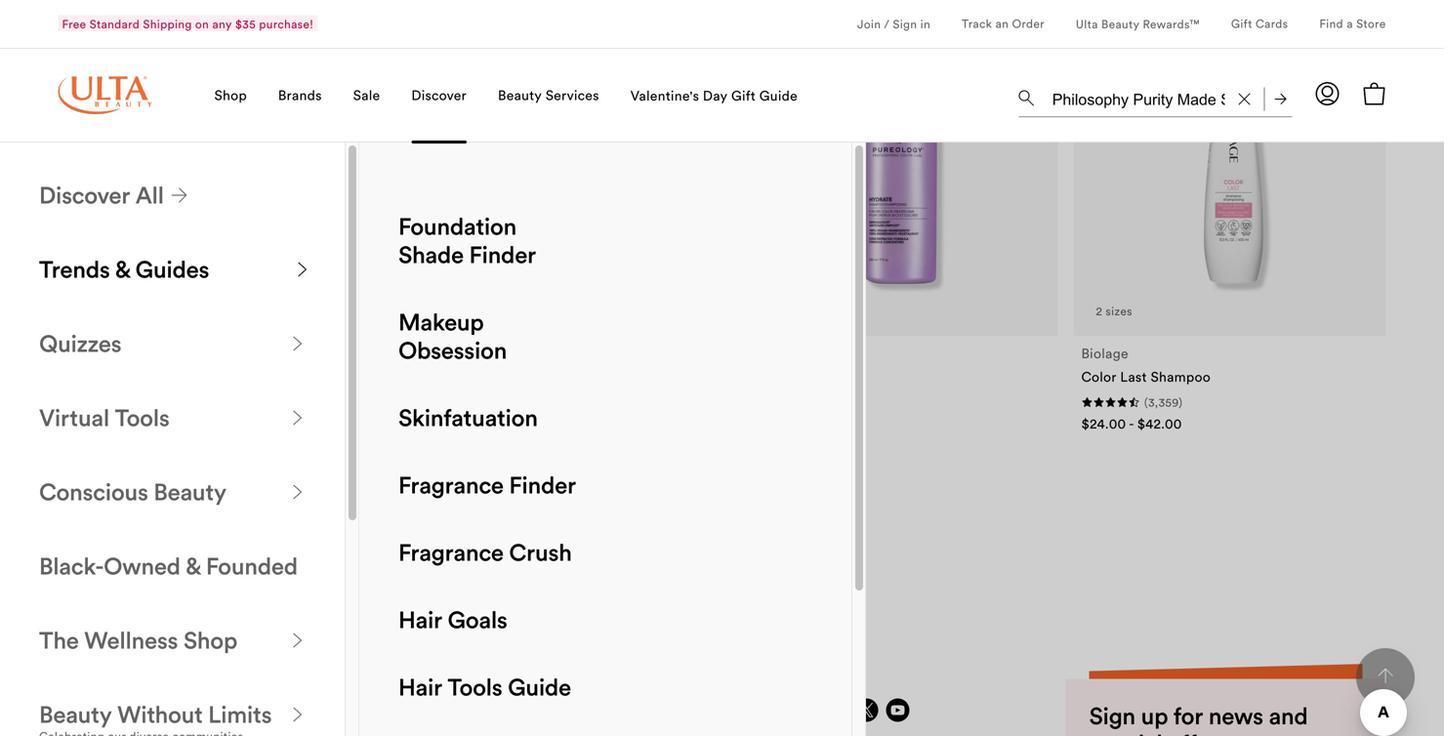 Task type: vqa. For each thing, say whether or not it's contained in the screenshot.
Cards
yes



Task type: describe. For each thing, give the bounding box(es) containing it.
free standard shipping on any $35 purchase!
[[62, 17, 314, 31]]

youtube image
[[886, 699, 910, 722]]

tools for hair
[[448, 672, 502, 702]]

valentine's day gift guide link
[[631, 87, 798, 107]]

makeup obsession
[[398, 307, 507, 365]]

in
[[921, 17, 931, 31]]

$24.00
[[1082, 415, 1126, 432]]

clear search image
[[1239, 93, 1250, 105]]

0 items in bag image
[[1363, 82, 1386, 105]]

hair tools guide link
[[398, 672, 571, 704]]

sale button
[[353, 48, 380, 143]]

discover for discover
[[411, 86, 467, 104]]

store
[[1357, 16, 1386, 31]]

foundation
[[398, 211, 517, 241]]

0 horizontal spatial &
[[114, 254, 130, 284]]

trends & guides button
[[39, 254, 311, 284]]

pureology hydrate shampoo image
[[770, 40, 1026, 297]]

shop inside discover element
[[183, 625, 237, 655]]

about us
[[506, 699, 557, 714]]

Search products and more search field
[[1050, 78, 1227, 112]]

shipping
[[143, 17, 192, 31]]

join
[[857, 17, 881, 31]]

3 sizes
[[424, 304, 461, 319]]

virtual tools
[[39, 403, 169, 433]]

ulta beauty rewards™ button
[[1076, 0, 1200, 48]]

2 ) from the left
[[1179, 395, 1183, 410]]

( 3,359 )
[[1144, 395, 1183, 410]]

services
[[546, 86, 599, 104]]

hair tools guide
[[398, 672, 571, 702]]

become a member link
[[58, 699, 162, 718]]

billie
[[410, 345, 441, 362]]

shampoo inside biolage color last shampoo
[[1151, 368, 1211, 386]]

/
[[884, 17, 890, 31]]

the for the wellness shop
[[39, 625, 79, 655]]

fragrance for fragrance finder
[[398, 470, 504, 500]]

conscious beauty button
[[39, 477, 306, 507]]

sale
[[353, 86, 380, 104]]

quizzes button
[[39, 329, 306, 358]]

$72.00
[[465, 415, 509, 432]]

the ordinary hyaluronic acid 2% + b5 hydrating serum image
[[98, 40, 354, 297]]

gift cards link
[[1231, 16, 1288, 34]]

discover all
[[39, 180, 164, 210]]

1 vertical spatial track an order
[[282, 699, 365, 714]]

0 vertical spatial order
[[1012, 16, 1045, 31]]

ulta
[[1076, 17, 1098, 31]]

hair for hair tools guide
[[398, 672, 442, 702]]

rewards™
[[1143, 17, 1200, 31]]

makeup obsession link
[[398, 307, 507, 367]]

beauty down virtual tools dropdown button
[[154, 477, 226, 507]]

biolage
[[1082, 345, 1129, 362]]

wellness
[[84, 625, 178, 655]]

billie eilish eilish eau de parfum image
[[434, 40, 690, 297]]

billie eilish
[[410, 345, 478, 362]]

member
[[115, 699, 162, 714]]

any
[[212, 17, 232, 31]]

company
[[535, 664, 598, 682]]

ulta beauty rewards™
[[1076, 17, 1200, 31]]

discover button
[[411, 48, 467, 143]]

finder inside foundation shade finder
[[469, 240, 536, 270]]

ordinary
[[101, 345, 158, 362]]

black-
[[39, 551, 104, 581]]

sizes for $24.00
[[1106, 304, 1133, 319]]

become a member
[[58, 699, 162, 714]]

3,006
[[476, 395, 509, 410]]

foundation shade finder link
[[398, 211, 536, 271]]

brands
[[278, 86, 322, 104]]

offers.
[[1168, 728, 1235, 736]]

1 vertical spatial gift
[[731, 87, 756, 104]]

goals
[[448, 605, 507, 635]]

withiconright image for conscious beauty
[[290, 484, 306, 500]]

gift cards
[[1231, 16, 1288, 31]]

sign inside sign up for news and special offers.
[[1089, 701, 1136, 731]]

the possibilities are beautiful image
[[58, 577, 368, 616]]

0 vertical spatial shop
[[214, 86, 247, 104]]

1 horizontal spatial track an order
[[962, 16, 1045, 31]]

conscious
[[39, 477, 148, 507]]

sign inside button
[[893, 17, 917, 31]]

join / sign in
[[857, 17, 931, 31]]

1 horizontal spatial guide
[[760, 87, 798, 104]]

a for become
[[106, 699, 112, 714]]

makeup
[[398, 307, 484, 337]]

find a store
[[1320, 16, 1386, 31]]

0 vertical spatial track an order link
[[962, 16, 1045, 34]]

hydrate shampoo link
[[738, 1, 1058, 448]]

1 vertical spatial track
[[282, 699, 313, 714]]

hydrate
[[746, 368, 797, 386]]

hydrate shampoo
[[746, 368, 860, 386]]

go to ulta beauty homepage image
[[58, 76, 152, 114]]

an for the leftmost track an order link
[[316, 699, 329, 714]]

log in to your ulta account image
[[1316, 82, 1339, 105]]

hair goals
[[398, 605, 507, 635]]

1 shampoo from the left
[[800, 368, 860, 386]]

last
[[1121, 368, 1147, 386]]

$42.00
[[1137, 415, 1182, 432]]

on
[[195, 17, 209, 31]]

our
[[506, 664, 531, 682]]

owned
[[104, 551, 180, 581]]

us
[[543, 699, 557, 714]]

fragrance finder link
[[398, 470, 576, 501]]

without
[[117, 700, 203, 729]]

an for topmost track an order link
[[996, 16, 1009, 31]]

about
[[506, 699, 540, 714]]

beauty inside button
[[498, 86, 542, 104]]

withiconright image for quizzes
[[290, 336, 306, 352]]



Task type: locate. For each thing, give the bounding box(es) containing it.
an right limits
[[316, 699, 329, 714]]

crush
[[509, 538, 572, 567]]

hair down hair goals link
[[398, 672, 442, 702]]

foundation shade finder
[[398, 211, 536, 270]]

the inside discover element
[[39, 625, 79, 655]]

withiconright image for virtual tools
[[290, 410, 306, 426]]

shampoo
[[800, 368, 860, 386], [1151, 368, 1211, 386]]

track an order link
[[962, 16, 1045, 34], [282, 699, 365, 718]]

guide inside "element"
[[508, 672, 571, 702]]

virtual tools button
[[39, 403, 306, 433]]

& right trends
[[114, 254, 130, 284]]

- right $52.00
[[457, 415, 462, 432]]

0 horizontal spatial track an order link
[[282, 699, 365, 718]]

1 horizontal spatial tools
[[448, 672, 502, 702]]

submit image
[[1275, 93, 1287, 105]]

finder up crush
[[509, 470, 576, 500]]

discover right sale button
[[411, 86, 467, 104]]

the wellness shop button
[[39, 625, 306, 655]]

sizes for $52.00
[[434, 304, 461, 319]]

for
[[1174, 701, 1203, 731]]

finder
[[469, 240, 536, 270], [509, 470, 576, 500]]

sizes right 3
[[434, 304, 461, 319]]

1 horizontal spatial -
[[1129, 415, 1134, 432]]

3
[[424, 304, 431, 319]]

1 vertical spatial shop
[[183, 625, 237, 655]]

our company
[[506, 664, 598, 682]]

2 hair from the top
[[398, 672, 442, 702]]

sign
[[893, 17, 917, 31], [1089, 701, 1136, 731]]

0 horizontal spatial discover
[[39, 180, 130, 210]]

0 horizontal spatial track an order
[[282, 699, 365, 714]]

cards
[[1256, 16, 1288, 31]]

1 vertical spatial track an order link
[[282, 699, 365, 718]]

1 horizontal spatial &
[[185, 551, 200, 581]]

2 fragrance from the top
[[398, 538, 504, 567]]

join / sign in button
[[857, 0, 931, 48]]

beauty services
[[498, 86, 599, 104]]

day
[[703, 87, 728, 104]]

gift left cards
[[1231, 16, 1253, 31]]

the left ordinary
[[74, 345, 98, 362]]

0 horizontal spatial sizes
[[434, 304, 461, 319]]

gift
[[1231, 16, 1253, 31], [731, 87, 756, 104]]

all
[[135, 180, 164, 210]]

beauty left 'member'
[[39, 700, 112, 729]]

0 vertical spatial guide
[[760, 87, 798, 104]]

0 vertical spatial hair
[[398, 605, 442, 635]]

track an order right limits
[[282, 699, 365, 714]]

1 vertical spatial tools
[[448, 672, 502, 702]]

beauty services button
[[498, 48, 599, 143]]

$52.00 - $72.00
[[410, 415, 509, 432]]

finder right shade
[[469, 240, 536, 270]]

- right $24.00
[[1129, 415, 1134, 432]]

1 sizes from the left
[[434, 304, 461, 319]]

a right become
[[106, 699, 112, 714]]

valentine's day gift guide
[[631, 87, 798, 104]]

discover
[[411, 86, 467, 104], [39, 180, 130, 210]]

biolage color last shampoo image
[[1106, 40, 1362, 297]]

the for the ordinary
[[74, 345, 98, 362]]

shop down the possibilities are beautiful image
[[183, 625, 237, 655]]

track an order
[[962, 16, 1045, 31], [282, 699, 365, 714]]

1 horizontal spatial shampoo
[[1151, 368, 1211, 386]]

1 horizontal spatial track
[[962, 16, 992, 31]]

0 horizontal spatial sign
[[893, 17, 917, 31]]

fragrance finder
[[398, 470, 576, 500]]

3,006 )
[[476, 395, 512, 410]]

shop button
[[214, 48, 247, 143]]

discover for discover all
[[39, 180, 130, 210]]

back to top image
[[1378, 668, 1394, 684]]

the
[[74, 345, 98, 362], [39, 625, 79, 655]]

1 fragrance from the top
[[398, 470, 504, 500]]

a for find
[[1347, 16, 1353, 31]]

sign up for news and special offers.
[[1089, 701, 1308, 736]]

0 horizontal spatial track
[[282, 699, 313, 714]]

virtual
[[39, 403, 109, 433]]

the wellness shop
[[39, 625, 237, 655]]

sizes right 2
[[1106, 304, 1133, 319]]

1 vertical spatial finder
[[509, 470, 576, 500]]

conscious beauty
[[39, 477, 226, 507]]

limits
[[208, 700, 272, 729]]

fragrance down "$52.00 - $72.00"
[[398, 470, 504, 500]]

0 horizontal spatial guide
[[508, 672, 571, 702]]

an right "in"
[[996, 16, 1009, 31]]

$8.90
[[74, 415, 111, 432]]

discover all link
[[39, 180, 306, 210]]

free
[[62, 17, 86, 31]]

1 horizontal spatial a
[[1347, 16, 1353, 31]]

1 horizontal spatial discover
[[411, 86, 467, 104]]

fragrance crush link
[[398, 538, 572, 569]]

0 vertical spatial discover
[[411, 86, 467, 104]]

beauty without limits button
[[39, 700, 306, 729]]

0 horizontal spatial -
[[457, 415, 462, 432]]

standard
[[90, 17, 140, 31]]

1 vertical spatial hair
[[398, 672, 442, 702]]

track right "in"
[[962, 16, 992, 31]]

) up $72.00
[[509, 395, 512, 410]]

- for $24.00
[[1129, 415, 1134, 432]]

fragrance for fragrance crush
[[398, 538, 504, 567]]

shade
[[398, 240, 464, 270]]

brands button
[[278, 48, 322, 143]]

withiconright image inside virtual tools dropdown button
[[290, 410, 306, 426]]

find
[[1320, 16, 1344, 31]]

special
[[1089, 728, 1163, 736]]

1 vertical spatial a
[[106, 699, 112, 714]]

sign right /
[[893, 17, 917, 31]]

0 vertical spatial the
[[74, 345, 98, 362]]

1 vertical spatial &
[[185, 551, 200, 581]]

) up $42.00
[[1179, 395, 1183, 410]]

0 horizontal spatial a
[[106, 699, 112, 714]]

1 - from the left
[[457, 415, 462, 432]]

3,060
[[140, 395, 172, 410]]

withiconright image for the wellness shop
[[290, 633, 306, 648]]

trends & guides element
[[359, 143, 1444, 736]]

withiconright image inside beauty without limits dropdown button
[[290, 707, 306, 723]]

0 vertical spatial a
[[1347, 16, 1353, 31]]

fragrance
[[398, 470, 504, 500], [398, 538, 504, 567]]

withiconright image for beauty without limits
[[290, 707, 306, 723]]

region
[[0, 143, 1444, 736]]

1 vertical spatial sign
[[1089, 701, 1136, 731]]

quizzes
[[39, 329, 121, 358]]

black-owned & founded
[[39, 551, 298, 581]]

purchase!
[[259, 17, 314, 31]]

1 hair from the top
[[398, 605, 442, 635]]

2 sizes
[[1096, 304, 1133, 319]]

fragrance up hair goals
[[398, 538, 504, 567]]

0 vertical spatial finder
[[469, 240, 536, 270]]

gift right "day"
[[731, 87, 756, 104]]

track right limits
[[282, 699, 313, 714]]

withiconright image inside the wellness shop dropdown button
[[290, 633, 306, 648]]

1 vertical spatial discover
[[39, 180, 130, 210]]

a right 'find'
[[1347, 16, 1353, 31]]

1 horizontal spatial gift
[[1231, 16, 1253, 31]]

withiconright image inside quizzes "dropdown button"
[[290, 336, 306, 352]]

color
[[1082, 368, 1117, 386]]

fragrance crush
[[398, 538, 572, 567]]

sign left "up"
[[1089, 701, 1136, 731]]

track an order right "in"
[[962, 16, 1045, 31]]

3,359
[[1148, 395, 1179, 410]]

0 vertical spatial sign
[[893, 17, 917, 31]]

0 horizontal spatial an
[[316, 699, 329, 714]]

obsession
[[398, 335, 507, 365]]

0 vertical spatial &
[[114, 254, 130, 284]]

0 horizontal spatial shampoo
[[800, 368, 860, 386]]

track an order link right limits
[[282, 699, 365, 718]]

hair for hair goals
[[398, 605, 442, 635]]

0 horizontal spatial order
[[332, 699, 365, 714]]

tools right $8.90
[[115, 403, 169, 433]]

twitter image
[[855, 699, 878, 722]]

1 vertical spatial the
[[39, 625, 79, 655]]

1 vertical spatial guide
[[508, 672, 571, 702]]

withiconright image
[[295, 262, 311, 277], [290, 336, 306, 352], [290, 410, 306, 426], [290, 484, 306, 500], [290, 633, 306, 648], [290, 707, 306, 723]]

guides
[[135, 254, 209, 284]]

withiconright image for trends & guides
[[295, 262, 311, 277]]

black-owned & founded link
[[39, 551, 306, 581]]

find a store link
[[1320, 16, 1386, 34]]

2 shampoo from the left
[[1151, 368, 1211, 386]]

1 horizontal spatial sizes
[[1106, 304, 1133, 319]]

- for $52.00
[[457, 415, 462, 432]]

0 vertical spatial track
[[962, 16, 992, 31]]

1 vertical spatial fragrance
[[398, 538, 504, 567]]

& right owned
[[185, 551, 200, 581]]

withiconright image inside conscious beauty dropdown button
[[290, 484, 306, 500]]

0 vertical spatial gift
[[1231, 16, 1253, 31]]

tools for virtual
[[115, 403, 169, 433]]

shampoo right hydrate
[[800, 368, 860, 386]]

shop left brands
[[214, 86, 247, 104]]

hair left "goals"
[[398, 605, 442, 635]]

an
[[996, 16, 1009, 31], [316, 699, 329, 714]]

0 vertical spatial tools
[[115, 403, 169, 433]]

discover element
[[0, 143, 1444, 736]]

1 horizontal spatial sign
[[1089, 701, 1136, 731]]

tools inside 'trends & guides' "element"
[[448, 672, 502, 702]]

hair goals link
[[398, 605, 507, 636]]

region containing discover all
[[0, 143, 1444, 736]]

up
[[1141, 701, 1168, 731]]

0 horizontal spatial )
[[509, 395, 512, 410]]

$24.00 - $42.00
[[1082, 415, 1182, 432]]

become
[[58, 699, 103, 714]]

1 horizontal spatial track an order link
[[962, 16, 1045, 34]]

1 horizontal spatial an
[[996, 16, 1009, 31]]

$52.00
[[410, 415, 454, 432]]

(
[[1144, 395, 1148, 410]]

1 horizontal spatial )
[[1179, 395, 1183, 410]]

1 vertical spatial an
[[316, 699, 329, 714]]

the up become
[[39, 625, 79, 655]]

1 horizontal spatial order
[[1012, 16, 1045, 31]]

trends & guides
[[39, 254, 209, 284]]

&
[[114, 254, 130, 284], [185, 551, 200, 581]]

0 horizontal spatial gift
[[731, 87, 756, 104]]

withiconright image inside trends & guides dropdown button
[[295, 262, 311, 277]]

beauty inside button
[[1102, 17, 1140, 31]]

0 horizontal spatial tools
[[115, 403, 169, 433]]

and
[[1269, 701, 1308, 731]]

2 - from the left
[[1129, 415, 1134, 432]]

biolage color last shampoo
[[1082, 345, 1211, 386]]

news
[[1209, 701, 1263, 731]]

0 vertical spatial track an order
[[962, 16, 1045, 31]]

1 ) from the left
[[509, 395, 512, 410]]

shampoo up 3,359
[[1151, 368, 1211, 386]]

tools left our
[[448, 672, 502, 702]]

beauty left services
[[498, 86, 542, 104]]

track an order link right "in"
[[962, 16, 1045, 34]]

guide
[[760, 87, 798, 104], [508, 672, 571, 702]]

beauty right ulta
[[1102, 17, 1140, 31]]

0 vertical spatial an
[[996, 16, 1009, 31]]

0 vertical spatial fragrance
[[398, 470, 504, 500]]

discover left all
[[39, 180, 130, 210]]

1 vertical spatial order
[[332, 699, 365, 714]]

None search field
[[1019, 74, 1292, 121]]

skinfatuation link
[[398, 403, 538, 434]]

2 sizes from the left
[[1106, 304, 1133, 319]]

the ordinary
[[74, 345, 158, 362]]

track
[[962, 16, 992, 31], [282, 699, 313, 714]]

order
[[1012, 16, 1045, 31], [332, 699, 365, 714]]



